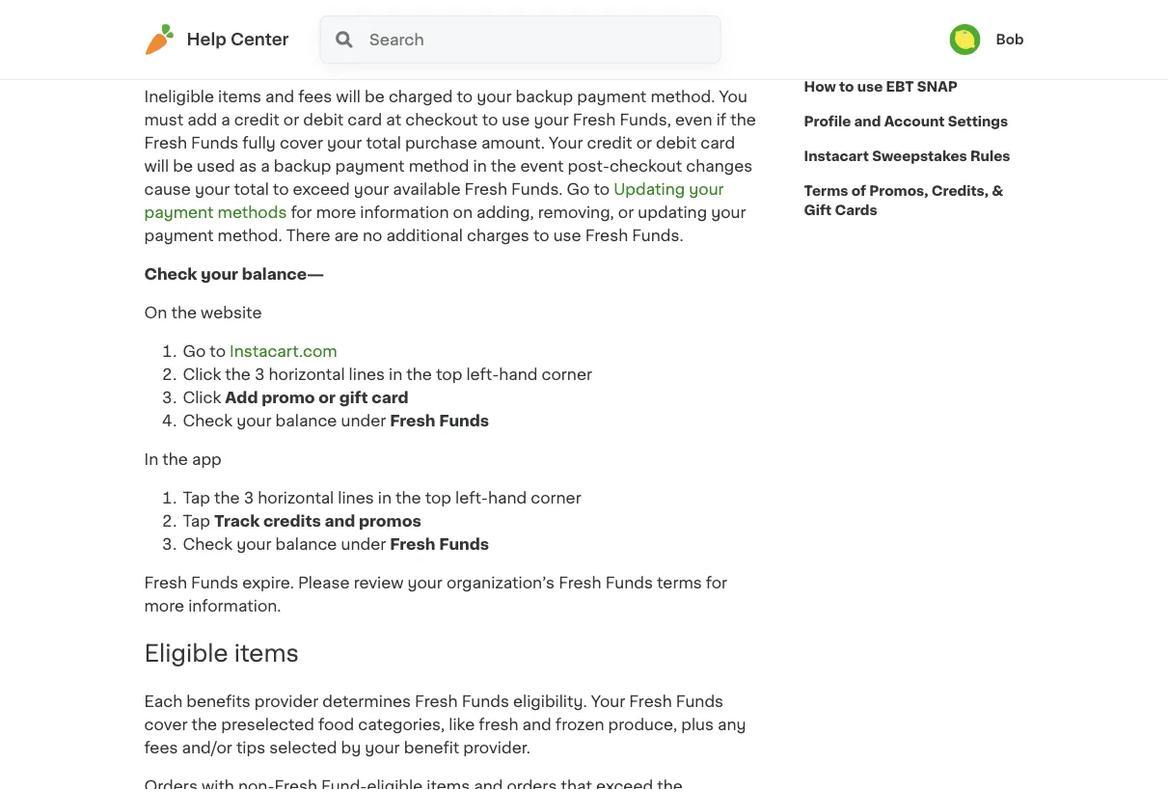 Task type: describe. For each thing, give the bounding box(es) containing it.
1 vertical spatial card
[[701, 135, 735, 150]]

fresh inside tap the 3 horizontal lines in the top left-hand corner tap track credits and promos check your balance under fresh funds
[[390, 536, 436, 552]]

ebt
[[886, 80, 914, 94]]

profile and account settings link
[[804, 104, 1008, 139]]

information
[[360, 204, 449, 220]]

1 horizontal spatial total
[[366, 135, 401, 150]]

1 horizontal spatial fees
[[298, 89, 332, 104]]

you must add a credit or debit card at checkout to use your fresh funds, even if the fresh funds fully cover your total purchase amount. your credit or debit card will be used as a backup payment method in the event post-checkout changes cause your total to exceed your available fresh funds. go to
[[144, 89, 756, 197]]

organization's
[[447, 575, 555, 590]]

go inside go to instacart.com click the 3 horizontal lines in the top left-hand corner click add promo or gift card check your balance under fresh funds
[[183, 343, 206, 359]]

be inside you must add a credit or debit card at checkout to use your fresh funds, even if the fresh funds fully cover your total purchase amount. your credit or debit card will be used as a backup payment method in the event post-checkout changes cause your total to exceed your available fresh funds. go to
[[173, 158, 193, 173]]

expire.
[[242, 575, 294, 590]]

horizontal inside go to instacart.com click the 3 horizontal lines in the top left-hand corner click add promo or gift card check your balance under fresh funds
[[269, 366, 345, 382]]

fully
[[242, 135, 276, 150]]

check inside tap the 3 horizontal lines in the top left-hand corner tap track credits and promos check your balance under fresh funds
[[183, 536, 233, 552]]

each
[[144, 694, 183, 710]]

like
[[449, 717, 475, 733]]

determines
[[323, 694, 411, 710]]

0 vertical spatial card
[[348, 112, 382, 127]]

0 vertical spatial method.
[[651, 89, 715, 104]]

payment inside the for more information on adding, removing, or updating your payment method.
[[144, 228, 214, 243]]

and inside "each benefits provider determines fresh funds eligibility. your fresh funds cover the preselected food categories, like fresh and frozen produce, plus any fees and/or tips selected by your benefit provider."
[[522, 717, 552, 733]]

for more information on adding, removing, or updating your payment method.
[[144, 204, 746, 243]]

check your balance—
[[144, 266, 324, 282]]

gift
[[339, 390, 368, 405]]

fees inside "each benefits provider determines fresh funds eligibility. your fresh funds cover the preselected food categories, like fresh and frozen produce, plus any fees and/or tips selected by your benefit provider."
[[144, 741, 178, 756]]

& inside terms of promos, credits, & gift cards
[[992, 184, 1004, 198]]

apply
[[546, 4, 589, 19]]

must
[[144, 112, 183, 127]]

fees
[[957, 45, 991, 59]]

corner inside tap the 3 horizontal lines in the top left-hand corner tap track credits and promos check your balance under fresh funds
[[531, 490, 581, 505]]

help center link
[[144, 24, 289, 55]]

benefits
[[186, 694, 251, 710]]

center
[[230, 31, 289, 48]]

and inside tap the 3 horizontal lines in the top left-hand corner tap track credits and promos check your balance under fresh funds
[[325, 513, 355, 529]]

if
[[716, 112, 727, 127]]

updating
[[638, 204, 707, 220]]

amount.
[[481, 135, 545, 150]]

how to use ebt snap
[[804, 80, 958, 94]]

discounts,
[[862, 45, 939, 59]]

add
[[187, 112, 217, 127]]

for inside fresh funds expire. please review your organization's fresh funds terms for more information.
[[706, 575, 727, 590]]

1 horizontal spatial debit
[[656, 135, 697, 150]]

updating
[[614, 181, 685, 197]]

event
[[520, 158, 564, 173]]

& inside the pricing, discounts, & fees link
[[942, 45, 954, 59]]

help
[[187, 31, 226, 48]]

method. inside the for more information on adding, removing, or updating your payment method.
[[218, 228, 282, 243]]

items.
[[204, 27, 251, 42]]

categories,
[[358, 717, 445, 733]]

fresh funds expire. please review your organization's fresh funds terms for more information.
[[144, 575, 727, 613]]

1 tap from the top
[[183, 490, 210, 505]]

you inside you must add a credit or debit card at checkout to use your fresh funds, even if the fresh funds fully cover your total purchase amount. your credit or debit card will be used as a backup payment method in the event post-checkout changes cause your total to exceed your available fresh funds. go to
[[719, 89, 748, 104]]

top inside tap the 3 horizontal lines in the top left-hand corner tap track credits and promos check your balance under fresh funds
[[425, 490, 452, 505]]

eligible items
[[144, 642, 299, 665]]

instacart sweepstakes rules link
[[804, 139, 1010, 174]]

removing,
[[538, 204, 614, 220]]

help center
[[187, 31, 289, 48]]

funds,
[[620, 112, 671, 127]]

0 vertical spatial check
[[144, 266, 197, 282]]

screen.
[[144, 50, 201, 65]]

1 horizontal spatial credit
[[587, 135, 632, 150]]

left- inside go to instacart.com click the 3 horizontal lines in the top left-hand corner click add promo or gift card check your balance under fresh funds
[[466, 366, 499, 382]]

2 click from the top
[[183, 390, 221, 405]]

instacart.com
[[230, 343, 337, 359]]

1 vertical spatial total
[[234, 181, 269, 197]]

go to instacart.com click the 3 horizontal lines in the top left-hand corner click add promo or gift card check your balance under fresh funds
[[183, 343, 596, 428]]

will inside you must add a credit or debit card at checkout to use your fresh funds, even if the fresh funds fully cover your total purchase amount. your credit or debit card will be used as a backup payment method in the event post-checkout changes cause your total to exceed your available fresh funds. go to
[[144, 158, 169, 173]]

changes
[[686, 158, 753, 173]]

food
[[318, 717, 354, 733]]

amount
[[383, 27, 443, 42]]

rules
[[971, 150, 1010, 163]]

checkout up the applied
[[449, 4, 522, 19]]

select
[[278, 4, 328, 19]]

in
[[144, 451, 158, 467]]

payment inside updating your payment methods
[[144, 204, 214, 220]]

0 vertical spatial debit
[[303, 112, 344, 127]]

1 horizontal spatial be
[[365, 89, 385, 104]]

promo
[[262, 390, 315, 405]]

balance—
[[242, 266, 324, 282]]

produce,
[[608, 717, 677, 733]]

adding,
[[477, 204, 534, 220]]

of inside once redeemed, select fresh funds at checkout to apply fresh funds to eligible items. you can find the amount applied at the bottom of the checkout screen.
[[618, 27, 634, 42]]

post-
[[568, 158, 610, 173]]

selected
[[269, 741, 337, 756]]

and/or
[[182, 741, 232, 756]]

and inside profile and account settings link
[[854, 115, 881, 128]]

as
[[239, 158, 257, 173]]

fresh inside go to instacart.com click the 3 horizontal lines in the top left-hand corner click add promo or gift card check your balance under fresh funds
[[390, 413, 436, 428]]

add
[[225, 390, 258, 405]]

Search search field
[[368, 16, 720, 63]]

0 vertical spatial a
[[221, 112, 230, 127]]

go inside you must add a credit or debit card at checkout to use your fresh funds, even if the fresh funds fully cover your total purchase amount. your credit or debit card will be used as a backup payment method in the event post-checkout changes cause your total to exceed your available fresh funds. go to
[[567, 181, 590, 197]]

left- inside tap the 3 horizontal lines in the top left-hand corner tap track credits and promos check your balance under fresh funds
[[455, 490, 488, 505]]

methods
[[218, 204, 287, 220]]

1 vertical spatial at
[[508, 27, 524, 42]]

more inside fresh funds expire. please review your organization's fresh funds terms for more information.
[[144, 598, 184, 613]]

pricing,
[[804, 45, 859, 59]]

on
[[144, 305, 167, 320]]

instacart image
[[144, 24, 175, 55]]

hand inside tap the 3 horizontal lines in the top left-hand corner tap track credits and promos check your balance under fresh funds
[[488, 490, 527, 505]]

updating your payment methods link
[[144, 181, 724, 220]]

1 horizontal spatial funds.
[[632, 228, 684, 243]]

bob link
[[950, 24, 1024, 55]]

eligible
[[144, 27, 200, 42]]

card inside go to instacart.com click the 3 horizontal lines in the top left-hand corner click add promo or gift card check your balance under fresh funds
[[372, 390, 409, 405]]

there are no additional charges to use fresh funds.
[[286, 228, 684, 243]]

your inside the for more information on adding, removing, or updating your payment method.
[[711, 204, 746, 220]]

available
[[393, 181, 461, 197]]

gift
[[804, 204, 832, 217]]

1 horizontal spatial will
[[336, 89, 361, 104]]

bob
[[996, 33, 1024, 46]]

hand inside go to instacart.com click the 3 horizontal lines in the top left-hand corner click add promo or gift card check your balance under fresh funds
[[499, 366, 538, 382]]

balance inside tap the 3 horizontal lines in the top left-hand corner tap track credits and promos check your balance under fresh funds
[[276, 536, 337, 552]]

for inside the for more information on adding, removing, or updating your payment method.
[[291, 204, 312, 220]]

funds inside you must add a credit or debit card at checkout to use your fresh funds, even if the fresh funds fully cover your total purchase amount. your credit or debit card will be used as a backup payment method in the event post-checkout changes cause your total to exceed your available fresh funds. go to
[[191, 135, 239, 150]]

credits
[[263, 513, 321, 529]]

or down funds,
[[636, 135, 652, 150]]

benefit
[[404, 741, 459, 756]]

to inside go to instacart.com click the 3 horizontal lines in the top left-hand corner click add promo or gift card check your balance under fresh funds
[[210, 343, 226, 359]]

in the app
[[144, 451, 222, 467]]

updating your payment methods
[[144, 181, 724, 220]]

eligible
[[144, 642, 228, 665]]

2 horizontal spatial use
[[857, 80, 883, 94]]

instacart sweepstakes rules
[[804, 150, 1010, 163]]

bottom
[[557, 27, 614, 42]]

2 tap from the top
[[183, 513, 210, 529]]

corner inside go to instacart.com click the 3 horizontal lines in the top left-hand corner click add promo or gift card check your balance under fresh funds
[[542, 366, 592, 382]]

redeemed,
[[190, 4, 274, 19]]

checkout up purchase
[[405, 112, 478, 127]]

3 inside go to instacart.com click the 3 horizontal lines in the top left-hand corner click add promo or gift card check your balance under fresh funds
[[255, 366, 265, 382]]

in inside you must add a credit or debit card at checkout to use your fresh funds, even if the fresh funds fully cover your total purchase amount. your credit or debit card will be used as a backup payment method in the event post-checkout changes cause your total to exceed your available fresh funds. go to
[[473, 158, 487, 173]]

once redeemed, select fresh funds at checkout to apply fresh funds to eligible items. you can find the amount applied at the bottom of the checkout screen.
[[144, 4, 741, 65]]

app
[[192, 451, 222, 467]]

even
[[675, 112, 713, 127]]

exceed
[[293, 181, 350, 197]]

and up the fully
[[265, 89, 294, 104]]



Task type: vqa. For each thing, say whether or not it's contained in the screenshot.
right debit
yes



Task type: locate. For each thing, give the bounding box(es) containing it.
horizontal up the credits
[[258, 490, 334, 505]]

1 vertical spatial funds.
[[632, 228, 684, 243]]

debit up exceed
[[303, 112, 344, 127]]

1 vertical spatial click
[[183, 390, 221, 405]]

please
[[298, 575, 350, 590]]

0 vertical spatial go
[[567, 181, 590, 197]]

0 vertical spatial lines
[[349, 366, 385, 382]]

more up are
[[316, 204, 356, 220]]

top
[[436, 366, 462, 382], [425, 490, 452, 505]]

fees left and/or
[[144, 741, 178, 756]]

your inside tap the 3 horizontal lines in the top left-hand corner tap track credits and promos check your balance under fresh funds
[[237, 536, 272, 552]]

profile and account settings
[[804, 115, 1008, 128]]

2 balance from the top
[[276, 536, 337, 552]]

1 vertical spatial in
[[389, 366, 403, 382]]

are
[[334, 228, 359, 243]]

2 under from the top
[[341, 536, 386, 552]]

0 horizontal spatial go
[[183, 343, 206, 359]]

0 horizontal spatial funds.
[[511, 181, 563, 197]]

credits,
[[932, 184, 989, 198]]

0 vertical spatial you
[[255, 27, 284, 42]]

horizontal
[[269, 366, 345, 382], [258, 490, 334, 505]]

cover
[[280, 135, 323, 150], [144, 717, 188, 733]]

0 vertical spatial backup
[[516, 89, 573, 104]]

lines up gift
[[349, 366, 385, 382]]

preselected
[[221, 717, 314, 733]]

and right the credits
[[325, 513, 355, 529]]

0 horizontal spatial fees
[[144, 741, 178, 756]]

be left charged
[[365, 89, 385, 104]]

fees down can
[[298, 89, 332, 104]]

funds
[[379, 4, 426, 19], [640, 4, 687, 19], [191, 135, 239, 150], [439, 413, 489, 428], [439, 536, 489, 552], [191, 575, 239, 590], [606, 575, 653, 590], [462, 694, 509, 710], [676, 694, 724, 710]]

1 horizontal spatial more
[[316, 204, 356, 220]]

cover inside "each benefits provider determines fresh funds eligibility. your fresh funds cover the preselected food categories, like fresh and frozen produce, plus any fees and/or tips selected by your benefit provider."
[[144, 717, 188, 733]]

0 vertical spatial tap
[[183, 490, 210, 505]]

use down removing,
[[553, 228, 581, 243]]

1 vertical spatial use
[[502, 112, 530, 127]]

use inside you must add a credit or debit card at checkout to use your fresh funds, even if the fresh funds fully cover your total purchase amount. your credit or debit card will be used as a backup payment method in the event post-checkout changes cause your total to exceed your available fresh funds. go to
[[502, 112, 530, 127]]

1 vertical spatial lines
[[338, 490, 374, 505]]

profile
[[804, 115, 851, 128]]

on the website
[[144, 305, 262, 320]]

0 horizontal spatial you
[[255, 27, 284, 42]]

3 up track
[[244, 490, 254, 505]]

2 vertical spatial in
[[378, 490, 392, 505]]

1 horizontal spatial cover
[[280, 135, 323, 150]]

1 vertical spatial be
[[173, 158, 193, 173]]

purchase
[[405, 135, 477, 150]]

under inside tap the 3 horizontal lines in the top left-hand corner tap track credits and promos check your balance under fresh funds
[[341, 536, 386, 552]]

go down on the website
[[183, 343, 206, 359]]

0 vertical spatial your
[[549, 135, 583, 150]]

the
[[354, 27, 379, 42], [528, 27, 553, 42], [638, 27, 664, 42], [731, 112, 756, 127], [491, 158, 516, 173], [171, 305, 197, 320], [225, 366, 251, 382], [406, 366, 432, 382], [162, 451, 188, 467], [214, 490, 240, 505], [396, 490, 421, 505], [192, 717, 217, 733]]

under down the promos
[[341, 536, 386, 552]]

items up provider
[[234, 642, 299, 665]]

track
[[214, 513, 260, 529]]

0 horizontal spatial &
[[942, 45, 954, 59]]

once
[[144, 4, 187, 19]]

method. up even at the right
[[651, 89, 715, 104]]

and down eligibility.
[[522, 717, 552, 733]]

tap down app
[[183, 490, 210, 505]]

backup up the amount.
[[516, 89, 573, 104]]

2 horizontal spatial at
[[508, 27, 524, 42]]

go
[[567, 181, 590, 197], [183, 343, 206, 359]]

3
[[255, 366, 265, 382], [244, 490, 254, 505]]

funds inside tap the 3 horizontal lines in the top left-hand corner tap track credits and promos check your balance under fresh funds
[[439, 536, 489, 552]]

1 vertical spatial you
[[719, 89, 748, 104]]

check up on
[[144, 266, 197, 282]]

1 vertical spatial cover
[[144, 717, 188, 733]]

0 vertical spatial at
[[430, 4, 445, 19]]

instacart.com link
[[230, 343, 337, 359]]

1 vertical spatial backup
[[274, 158, 331, 173]]

pricing, discounts, & fees link
[[804, 35, 991, 69]]

a right as
[[261, 158, 270, 173]]

balance down promo
[[276, 413, 337, 428]]

1 vertical spatial of
[[852, 184, 866, 198]]

payment inside you must add a credit or debit card at checkout to use your fresh funds, even if the fresh funds fully cover your total purchase amount. your credit or debit card will be used as a backup payment method in the event post-checkout changes cause your total to exceed your available fresh funds. go to
[[335, 158, 405, 173]]

1 horizontal spatial backup
[[516, 89, 573, 104]]

balance down the credits
[[276, 536, 337, 552]]

2 vertical spatial check
[[183, 536, 233, 552]]

applied
[[447, 27, 504, 42]]

1 vertical spatial a
[[261, 158, 270, 173]]

top inside go to instacart.com click the 3 horizontal lines in the top left-hand corner click add promo or gift card check your balance under fresh funds
[[436, 366, 462, 382]]

more inside the for more information on adding, removing, or updating your payment method.
[[316, 204, 356, 220]]

1 vertical spatial debit
[[656, 135, 697, 150]]

card down ineligible items and fees will be charged to your backup payment method.
[[348, 112, 382, 127]]

your
[[477, 89, 512, 104], [534, 112, 569, 127], [327, 135, 362, 150], [195, 181, 230, 197], [354, 181, 389, 197], [689, 181, 724, 197], [711, 204, 746, 220], [201, 266, 238, 282], [237, 413, 272, 428], [237, 536, 272, 552], [408, 575, 443, 590], [365, 741, 400, 756]]

items up the fully
[[218, 89, 261, 104]]

your inside "each benefits provider determines fresh funds eligibility. your fresh funds cover the preselected food categories, like fresh and frozen produce, plus any fees and/or tips selected by your benefit provider."
[[365, 741, 400, 756]]

0 vertical spatial fees
[[298, 89, 332, 104]]

backup
[[516, 89, 573, 104], [274, 158, 331, 173]]

0 horizontal spatial cover
[[144, 717, 188, 733]]

click down on the website
[[183, 366, 221, 382]]

user avatar image
[[950, 24, 981, 55]]

or inside the for more information on adding, removing, or updating your payment method.
[[618, 204, 634, 220]]

use up the amount.
[[502, 112, 530, 127]]

find
[[320, 27, 350, 42]]

information.
[[188, 598, 281, 613]]

0 vertical spatial under
[[341, 413, 386, 428]]

debit down even at the right
[[656, 135, 697, 150]]

balance
[[276, 413, 337, 428], [276, 536, 337, 552]]

you inside once redeemed, select fresh funds at checkout to apply fresh funds to eligible items. you can find the amount applied at the bottom of the checkout screen.
[[255, 27, 284, 42]]

1 vertical spatial items
[[234, 642, 299, 665]]

funds. inside you must add a credit or debit card at checkout to use your fresh funds, even if the fresh funds fully cover your total purchase amount. your credit or debit card will be used as a backup payment method in the event post-checkout changes cause your total to exceed your available fresh funds. go to
[[511, 181, 563, 197]]

1 horizontal spatial you
[[719, 89, 748, 104]]

your inside you must add a credit or debit card at checkout to use your fresh funds, even if the fresh funds fully cover your total purchase amount. your credit or debit card will be used as a backup payment method in the event post-checkout changes cause your total to exceed your available fresh funds. go to
[[549, 135, 583, 150]]

horizontal inside tap the 3 horizontal lines in the top left-hand corner tap track credits and promos check your balance under fresh funds
[[258, 490, 334, 505]]

a
[[221, 112, 230, 127], [261, 158, 270, 173]]

horizontal up promo
[[269, 366, 345, 382]]

lines inside go to instacart.com click the 3 horizontal lines in the top left-hand corner click add promo or gift card check your balance under fresh funds
[[349, 366, 385, 382]]

your up frozen
[[591, 694, 625, 710]]

promos
[[359, 513, 421, 529]]

1 vertical spatial more
[[144, 598, 184, 613]]

3 up add
[[255, 366, 265, 382]]

in
[[473, 158, 487, 173], [389, 366, 403, 382], [378, 490, 392, 505]]

tap
[[183, 490, 210, 505], [183, 513, 210, 529]]

method. down methods
[[218, 228, 282, 243]]

0 horizontal spatial credit
[[234, 112, 280, 127]]

0 horizontal spatial 3
[[244, 490, 254, 505]]

funds inside go to instacart.com click the 3 horizontal lines in the top left-hand corner click add promo or gift card check your balance under fresh funds
[[439, 413, 489, 428]]

card up changes
[[701, 135, 735, 150]]

0 vertical spatial credit
[[234, 112, 280, 127]]

0 horizontal spatial of
[[618, 27, 634, 42]]

how to use ebt snap link
[[804, 69, 958, 104]]

items
[[218, 89, 261, 104], [234, 642, 299, 665]]

of up cards at the right
[[852, 184, 866, 198]]

0 vertical spatial &
[[942, 45, 954, 59]]

0 vertical spatial be
[[365, 89, 385, 104]]

use
[[857, 80, 883, 94], [502, 112, 530, 127], [553, 228, 581, 243]]

0 vertical spatial 3
[[255, 366, 265, 382]]

0 horizontal spatial debit
[[303, 112, 344, 127]]

0 vertical spatial more
[[316, 204, 356, 220]]

there
[[286, 228, 330, 243]]

0 horizontal spatial method.
[[218, 228, 282, 243]]

0 horizontal spatial be
[[173, 158, 193, 173]]

under down gift
[[341, 413, 386, 428]]

ineligible items and fees will be charged to your backup payment method.
[[144, 89, 719, 104]]

any
[[718, 717, 746, 733]]

or down updating
[[618, 204, 634, 220]]

ineligible
[[144, 89, 214, 104]]

or left gift
[[319, 390, 336, 405]]

website
[[201, 305, 262, 320]]

for right "terms"
[[706, 575, 727, 590]]

cover inside you must add a credit or debit card at checkout to use your fresh funds, even if the fresh funds fully cover your total purchase amount. your credit or debit card will be used as a backup payment method in the event post-checkout changes cause your total to exceed your available fresh funds. go to
[[280, 135, 323, 150]]

in inside tap the 3 horizontal lines in the top left-hand corner tap track credits and promos check your balance under fresh funds
[[378, 490, 392, 505]]

your inside "each benefits provider determines fresh funds eligibility. your fresh funds cover the preselected food categories, like fresh and frozen produce, plus any fees and/or tips selected by your benefit provider."
[[591, 694, 625, 710]]

0 vertical spatial top
[[436, 366, 462, 382]]

0 vertical spatial left-
[[466, 366, 499, 382]]

terms
[[657, 575, 702, 590]]

1 under from the top
[[341, 413, 386, 428]]

can
[[287, 27, 316, 42]]

1 vertical spatial top
[[425, 490, 452, 505]]

use left ebt
[[857, 80, 883, 94]]

check down track
[[183, 536, 233, 552]]

used
[[197, 158, 235, 173]]

check inside go to instacart.com click the 3 horizontal lines in the top left-hand corner click add promo or gift card check your balance under fresh funds
[[183, 413, 233, 428]]

items for ineligible
[[218, 89, 261, 104]]

lines inside tap the 3 horizontal lines in the top left-hand corner tap track credits and promos check your balance under fresh funds
[[338, 490, 374, 505]]

charged
[[389, 89, 453, 104]]

0 vertical spatial of
[[618, 27, 634, 42]]

funds. down the event
[[511, 181, 563, 197]]

check
[[144, 266, 197, 282], [183, 413, 233, 428], [183, 536, 233, 552]]

method
[[409, 158, 469, 173]]

account
[[884, 115, 945, 128]]

click left add
[[183, 390, 221, 405]]

2 vertical spatial use
[[553, 228, 581, 243]]

total left purchase
[[366, 135, 401, 150]]

backup inside you must add a credit or debit card at checkout to use your fresh funds, even if the fresh funds fully cover your total purchase amount. your credit or debit card will be used as a backup payment method in the event post-checkout changes cause your total to exceed your available fresh funds. go to
[[274, 158, 331, 173]]

card right gift
[[372, 390, 409, 405]]

more up eligible
[[144, 598, 184, 613]]

at inside you must add a credit or debit card at checkout to use your fresh funds, even if the fresh funds fully cover your total purchase amount. your credit or debit card will be used as a backup payment method in the event post-checkout changes cause your total to exceed your available fresh funds. go to
[[386, 112, 401, 127]]

for up there
[[291, 204, 312, 220]]

1 vertical spatial &
[[992, 184, 1004, 198]]

0 vertical spatial will
[[336, 89, 361, 104]]

at down charged
[[386, 112, 401, 127]]

check up app
[[183, 413, 233, 428]]

your
[[549, 135, 583, 150], [591, 694, 625, 710]]

terms of promos, credits, & gift cards
[[804, 184, 1004, 217]]

fresh
[[479, 717, 519, 733]]

& left fees
[[942, 45, 954, 59]]

1 vertical spatial fees
[[144, 741, 178, 756]]

2 vertical spatial at
[[386, 112, 401, 127]]

checkout up even at the right
[[668, 27, 741, 42]]

1 vertical spatial hand
[[488, 490, 527, 505]]

2 vertical spatial card
[[372, 390, 409, 405]]

0 vertical spatial balance
[[276, 413, 337, 428]]

funds. down the updating in the right top of the page
[[632, 228, 684, 243]]

how
[[804, 80, 836, 94]]

1 vertical spatial credit
[[587, 135, 632, 150]]

items for eligible
[[234, 642, 299, 665]]

cover right the fully
[[280, 135, 323, 150]]

tap left track
[[183, 513, 210, 529]]

a right add
[[221, 112, 230, 127]]

0 vertical spatial use
[[857, 80, 883, 94]]

your inside fresh funds expire. please review your organization's fresh funds terms for more information.
[[408, 575, 443, 590]]

pricing, discounts, & fees
[[804, 45, 991, 59]]

1 vertical spatial under
[[341, 536, 386, 552]]

1 vertical spatial tap
[[183, 513, 210, 529]]

under
[[341, 413, 386, 428], [341, 536, 386, 552]]

1 horizontal spatial for
[[706, 575, 727, 590]]

0 vertical spatial funds.
[[511, 181, 563, 197]]

1 horizontal spatial at
[[430, 4, 445, 19]]

sweepstakes
[[872, 150, 967, 163]]

at right the applied
[[508, 27, 524, 42]]

charges
[[467, 228, 530, 243]]

1 horizontal spatial &
[[992, 184, 1004, 198]]

1 horizontal spatial use
[[553, 228, 581, 243]]

cover down each
[[144, 717, 188, 733]]

total up methods
[[234, 181, 269, 197]]

1 vertical spatial go
[[183, 343, 206, 359]]

0 horizontal spatial for
[[291, 204, 312, 220]]

1 vertical spatial horizontal
[[258, 490, 334, 505]]

0 vertical spatial horizontal
[[269, 366, 345, 382]]

eligibility.
[[513, 694, 587, 710]]

or
[[283, 112, 299, 127], [636, 135, 652, 150], [618, 204, 634, 220], [319, 390, 336, 405]]

1 vertical spatial corner
[[531, 490, 581, 505]]

1 click from the top
[[183, 366, 221, 382]]

balance inside go to instacart.com click the 3 horizontal lines in the top left-hand corner click add promo or gift card check your balance under fresh funds
[[276, 413, 337, 428]]

1 vertical spatial method.
[[218, 228, 282, 243]]

0 vertical spatial cover
[[280, 135, 323, 150]]

be
[[365, 89, 385, 104], [173, 158, 193, 173]]

more
[[316, 204, 356, 220], [144, 598, 184, 613]]

will up cause
[[144, 158, 169, 173]]

your inside updating your payment methods
[[689, 181, 724, 197]]

1 vertical spatial will
[[144, 158, 169, 173]]

0 horizontal spatial total
[[234, 181, 269, 197]]

under inside go to instacart.com click the 3 horizontal lines in the top left-hand corner click add promo or gift card check your balance under fresh funds
[[341, 413, 386, 428]]

go up removing,
[[567, 181, 590, 197]]

or inside go to instacart.com click the 3 horizontal lines in the top left-hand corner click add promo or gift card check your balance under fresh funds
[[319, 390, 336, 405]]

at
[[430, 4, 445, 19], [508, 27, 524, 42], [386, 112, 401, 127]]

0 horizontal spatial at
[[386, 112, 401, 127]]

1 horizontal spatial of
[[852, 184, 866, 198]]

your inside go to instacart.com click the 3 horizontal lines in the top left-hand corner click add promo or gift card check your balance under fresh funds
[[237, 413, 272, 428]]

0 horizontal spatial use
[[502, 112, 530, 127]]

will down find at the left top of page
[[336, 89, 361, 104]]

in inside go to instacart.com click the 3 horizontal lines in the top left-hand corner click add promo or gift card check your balance under fresh funds
[[389, 366, 403, 382]]

& down 'rules' at the top right of page
[[992, 184, 1004, 198]]

of right bottom
[[618, 27, 634, 42]]

lines
[[349, 366, 385, 382], [338, 490, 374, 505]]

provider
[[255, 694, 319, 710]]

0 horizontal spatial will
[[144, 158, 169, 173]]

0 vertical spatial click
[[183, 366, 221, 382]]

corner
[[542, 366, 592, 382], [531, 490, 581, 505]]

1 balance from the top
[[276, 413, 337, 428]]

at up amount
[[430, 4, 445, 19]]

be up cause
[[173, 158, 193, 173]]

of
[[618, 27, 634, 42], [852, 184, 866, 198]]

backup up exceed
[[274, 158, 331, 173]]

0 vertical spatial for
[[291, 204, 312, 220]]

checkout up updating
[[610, 158, 682, 173]]

credit up the fully
[[234, 112, 280, 127]]

1 horizontal spatial your
[[591, 694, 625, 710]]

each benefits provider determines fresh funds eligibility. your fresh funds cover the preselected food categories, like fresh and frozen produce, plus any fees and/or tips selected by your benefit provider.
[[144, 694, 746, 756]]

frozen
[[556, 717, 604, 733]]

and down 'how to use ebt snap' link
[[854, 115, 881, 128]]

1 vertical spatial balance
[[276, 536, 337, 552]]

3 inside tap the 3 horizontal lines in the top left-hand corner tap track credits and promos check your balance under fresh funds
[[244, 490, 254, 505]]

credit up post-
[[587, 135, 632, 150]]

you left can
[[255, 27, 284, 42]]

&
[[942, 45, 954, 59], [992, 184, 1004, 198]]

of inside terms of promos, credits, & gift cards
[[852, 184, 866, 198]]

review
[[354, 575, 404, 590]]

your up post-
[[549, 135, 583, 150]]

1 vertical spatial check
[[183, 413, 233, 428]]

1 vertical spatial your
[[591, 694, 625, 710]]

0 horizontal spatial more
[[144, 598, 184, 613]]

terms
[[804, 184, 848, 198]]

you up if
[[719, 89, 748, 104]]

the inside "each benefits provider determines fresh funds eligibility. your fresh funds cover the preselected food categories, like fresh and frozen produce, plus any fees and/or tips selected by your benefit provider."
[[192, 717, 217, 733]]

1 horizontal spatial go
[[567, 181, 590, 197]]

will
[[336, 89, 361, 104], [144, 158, 169, 173]]

cause
[[144, 181, 191, 197]]

cards
[[835, 204, 878, 217]]

lines up the promos
[[338, 490, 374, 505]]

or up exceed
[[283, 112, 299, 127]]



